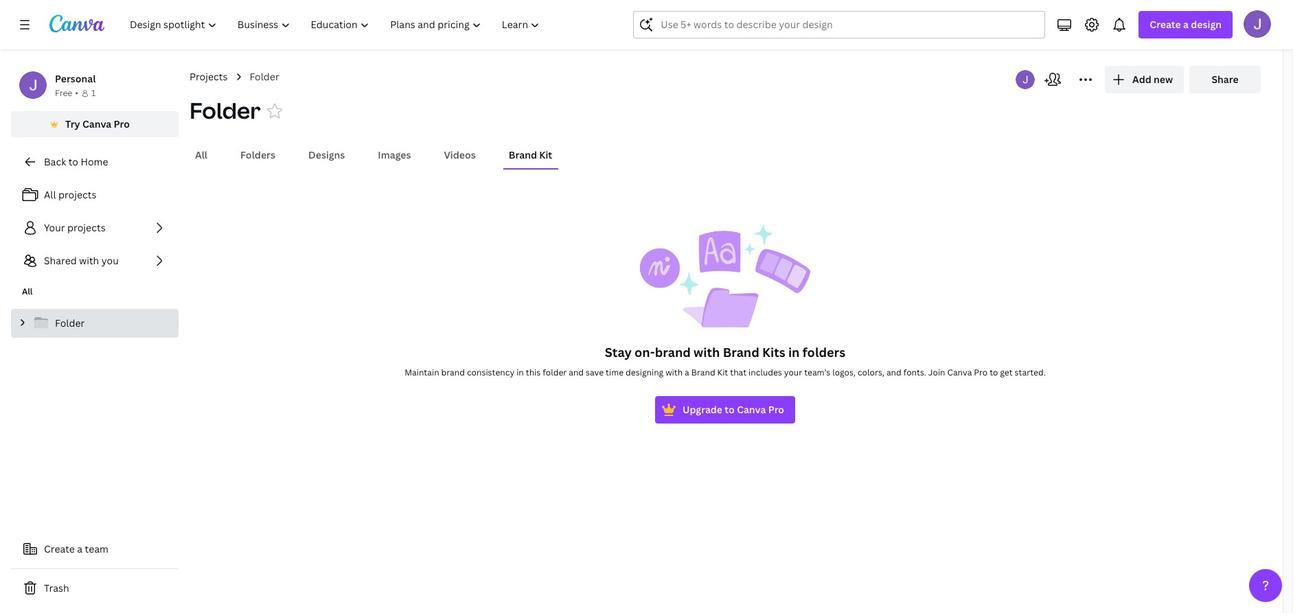 Task type: describe. For each thing, give the bounding box(es) containing it.
1 and from the left
[[569, 367, 584, 378]]

a for team
[[77, 543, 82, 556]]

this
[[526, 367, 541, 378]]

trash
[[44, 582, 69, 595]]

logos,
[[833, 367, 856, 378]]

shared
[[44, 254, 77, 267]]

projects link
[[190, 69, 228, 84]]

1 vertical spatial folder link
[[11, 309, 179, 338]]

projects for all projects
[[58, 188, 96, 201]]

projects
[[190, 70, 228, 83]]

1 vertical spatial brand
[[723, 344, 760, 361]]

pro inside stay on-brand with brand kits in folders maintain brand consistency in this folder and save time designing with a brand kit that includes your team's logos, colors, and fonts. join canva pro to get started.
[[974, 367, 988, 378]]

stay on-brand with brand kits in folders maintain brand consistency in this folder and save time designing with a brand kit that includes your team's logos, colors, and fonts. join canva pro to get started.
[[405, 344, 1046, 378]]

kit inside "button"
[[539, 148, 552, 161]]

your projects
[[44, 221, 106, 234]]

videos button
[[439, 142, 481, 168]]

create for create a design
[[1150, 18, 1181, 31]]

maintain
[[405, 367, 439, 378]]

save
[[586, 367, 604, 378]]

2 and from the left
[[887, 367, 902, 378]]

upgrade
[[683, 403, 723, 416]]

your
[[784, 367, 802, 378]]

folders button
[[235, 142, 281, 168]]

images button
[[373, 142, 417, 168]]

add new
[[1133, 73, 1173, 86]]

create a team
[[44, 543, 108, 556]]

a inside stay on-brand with brand kits in folders maintain brand consistency in this folder and save time designing with a brand kit that includes your team's logos, colors, and fonts. join canva pro to get started.
[[685, 367, 689, 378]]

all for all projects
[[44, 188, 56, 201]]

try canva pro
[[65, 117, 130, 131]]

free •
[[55, 87, 78, 99]]

1 horizontal spatial brand
[[655, 344, 691, 361]]

join
[[929, 367, 946, 378]]

all projects link
[[11, 181, 179, 209]]

folder for right folder link
[[250, 70, 279, 83]]

upgrade to canva pro
[[683, 403, 784, 416]]

design
[[1191, 18, 1222, 31]]

projects for your projects
[[67, 221, 106, 234]]

team's
[[804, 367, 831, 378]]

to for upgrade to canva pro
[[725, 403, 735, 416]]

back
[[44, 155, 66, 168]]

top level navigation element
[[121, 11, 552, 38]]

you
[[101, 254, 119, 267]]

back to home
[[44, 155, 108, 168]]

0 horizontal spatial with
[[79, 254, 99, 267]]

create a team button
[[11, 536, 179, 563]]

home
[[81, 155, 108, 168]]

1 horizontal spatial brand
[[691, 367, 715, 378]]

pro inside button
[[114, 117, 130, 131]]

1 horizontal spatial with
[[666, 367, 683, 378]]

1 vertical spatial with
[[694, 344, 720, 361]]

brand kit
[[509, 148, 552, 161]]

0 horizontal spatial brand
[[441, 367, 465, 378]]

consistency
[[467, 367, 515, 378]]

your
[[44, 221, 65, 234]]

your projects link
[[11, 214, 179, 242]]

a for design
[[1183, 18, 1189, 31]]

folder for folder button
[[190, 95, 261, 125]]

shared with you
[[44, 254, 119, 267]]

images
[[378, 148, 411, 161]]

canva inside button
[[737, 403, 766, 416]]



Task type: locate. For each thing, give the bounding box(es) containing it.
canva inside stay on-brand with brand kits in folders maintain brand consistency in this folder and save time designing with a brand kit that includes your team's logos, colors, and fonts. join canva pro to get started.
[[948, 367, 972, 378]]

0 vertical spatial a
[[1183, 18, 1189, 31]]

try canva pro button
[[11, 111, 179, 137]]

folder up folder button
[[250, 70, 279, 83]]

videos
[[444, 148, 476, 161]]

with right designing
[[666, 367, 683, 378]]

2 horizontal spatial with
[[694, 344, 720, 361]]

share
[[1212, 73, 1239, 86]]

to inside upgrade to canva pro button
[[725, 403, 735, 416]]

2 horizontal spatial pro
[[974, 367, 988, 378]]

0 vertical spatial pro
[[114, 117, 130, 131]]

new
[[1154, 73, 1173, 86]]

0 horizontal spatial in
[[517, 367, 524, 378]]

and left save
[[569, 367, 584, 378]]

0 horizontal spatial canva
[[82, 117, 111, 131]]

2 horizontal spatial all
[[195, 148, 207, 161]]

pro
[[114, 117, 130, 131], [974, 367, 988, 378], [768, 403, 784, 416]]

2 vertical spatial all
[[22, 286, 33, 297]]

to right upgrade
[[725, 403, 735, 416]]

•
[[75, 87, 78, 99]]

2 vertical spatial a
[[77, 543, 82, 556]]

1 vertical spatial projects
[[67, 221, 106, 234]]

personal
[[55, 72, 96, 85]]

0 horizontal spatial create
[[44, 543, 75, 556]]

time
[[606, 367, 624, 378]]

canva down that
[[737, 403, 766, 416]]

create for create a team
[[44, 543, 75, 556]]

1 vertical spatial in
[[517, 367, 524, 378]]

with up upgrade
[[694, 344, 720, 361]]

folders
[[240, 148, 275, 161]]

that
[[730, 367, 747, 378]]

designing
[[626, 367, 664, 378]]

canva right join on the right bottom of page
[[948, 367, 972, 378]]

fonts.
[[904, 367, 927, 378]]

canva right try
[[82, 117, 111, 131]]

brand
[[655, 344, 691, 361], [441, 367, 465, 378]]

1 vertical spatial kit
[[717, 367, 728, 378]]

and left fonts.
[[887, 367, 902, 378]]

upgrade to canva pro button
[[655, 396, 795, 424]]

canva inside button
[[82, 117, 111, 131]]

try
[[65, 117, 80, 131]]

on-
[[635, 344, 655, 361]]

create inside button
[[44, 543, 75, 556]]

0 horizontal spatial to
[[68, 155, 78, 168]]

brand up designing
[[655, 344, 691, 361]]

kits
[[762, 344, 786, 361]]

folder link down shared with you link
[[11, 309, 179, 338]]

folder down shared
[[55, 317, 85, 330]]

None search field
[[634, 11, 1046, 38]]

projects down back to home
[[58, 188, 96, 201]]

0 vertical spatial projects
[[58, 188, 96, 201]]

2 vertical spatial folder
[[55, 317, 85, 330]]

2 vertical spatial with
[[666, 367, 683, 378]]

folder
[[543, 367, 567, 378]]

0 vertical spatial canva
[[82, 117, 111, 131]]

0 vertical spatial folder
[[250, 70, 279, 83]]

projects
[[58, 188, 96, 201], [67, 221, 106, 234]]

in right kits
[[788, 344, 800, 361]]

create left the team
[[44, 543, 75, 556]]

0 horizontal spatial and
[[569, 367, 584, 378]]

pro down includes
[[768, 403, 784, 416]]

brand left that
[[691, 367, 715, 378]]

0 horizontal spatial pro
[[114, 117, 130, 131]]

a left "design"
[[1183, 18, 1189, 31]]

0 vertical spatial to
[[68, 155, 78, 168]]

brand kit button
[[503, 142, 558, 168]]

0 vertical spatial in
[[788, 344, 800, 361]]

canva
[[82, 117, 111, 131], [948, 367, 972, 378], [737, 403, 766, 416]]

kit
[[539, 148, 552, 161], [717, 367, 728, 378]]

1 horizontal spatial canva
[[737, 403, 766, 416]]

0 vertical spatial kit
[[539, 148, 552, 161]]

to inside "back to home" "link"
[[68, 155, 78, 168]]

0 vertical spatial with
[[79, 254, 99, 267]]

list
[[11, 181, 179, 275]]

2 horizontal spatial to
[[990, 367, 998, 378]]

0 vertical spatial all
[[195, 148, 207, 161]]

add
[[1133, 73, 1152, 86]]

0 horizontal spatial folder link
[[11, 309, 179, 338]]

all button
[[190, 142, 213, 168]]

create a design
[[1150, 18, 1222, 31]]

1 horizontal spatial pro
[[768, 403, 784, 416]]

1 vertical spatial canva
[[948, 367, 972, 378]]

2 vertical spatial brand
[[691, 367, 715, 378]]

2 vertical spatial pro
[[768, 403, 784, 416]]

1 vertical spatial folder
[[190, 95, 261, 125]]

0 vertical spatial brand
[[655, 344, 691, 361]]

1 horizontal spatial and
[[887, 367, 902, 378]]

kit inside stay on-brand with brand kits in folders maintain brand consistency in this folder and save time designing with a brand kit that includes your team's logos, colors, and fonts. join canva pro to get started.
[[717, 367, 728, 378]]

to
[[68, 155, 78, 168], [990, 367, 998, 378], [725, 403, 735, 416]]

1 vertical spatial to
[[990, 367, 998, 378]]

get
[[1000, 367, 1013, 378]]

back to home link
[[11, 148, 179, 176]]

1 horizontal spatial create
[[1150, 18, 1181, 31]]

Search search field
[[661, 12, 1018, 38]]

projects right the 'your'
[[67, 221, 106, 234]]

with
[[79, 254, 99, 267], [694, 344, 720, 361], [666, 367, 683, 378]]

shared with you link
[[11, 247, 179, 275]]

brand right videos
[[509, 148, 537, 161]]

free
[[55, 87, 72, 99]]

brand up that
[[723, 344, 760, 361]]

pro up "back to home" "link"
[[114, 117, 130, 131]]

all inside button
[[195, 148, 207, 161]]

jacob simon image
[[1244, 10, 1271, 38]]

create left "design"
[[1150, 18, 1181, 31]]

brand
[[509, 148, 537, 161], [723, 344, 760, 361], [691, 367, 715, 378]]

1 vertical spatial create
[[44, 543, 75, 556]]

2 horizontal spatial brand
[[723, 344, 760, 361]]

create inside dropdown button
[[1150, 18, 1181, 31]]

all
[[195, 148, 207, 161], [44, 188, 56, 201], [22, 286, 33, 297]]

1 horizontal spatial folder link
[[250, 69, 279, 84]]

add new button
[[1105, 66, 1184, 93]]

designs
[[308, 148, 345, 161]]

0 vertical spatial folder link
[[250, 69, 279, 84]]

all projects
[[44, 188, 96, 201]]

a inside dropdown button
[[1183, 18, 1189, 31]]

0 horizontal spatial a
[[77, 543, 82, 556]]

a left the team
[[77, 543, 82, 556]]

1 vertical spatial pro
[[974, 367, 988, 378]]

folder down projects link
[[190, 95, 261, 125]]

2 vertical spatial to
[[725, 403, 735, 416]]

folders
[[803, 344, 846, 361]]

brand inside brand kit "button"
[[509, 148, 537, 161]]

in
[[788, 344, 800, 361], [517, 367, 524, 378]]

1 horizontal spatial to
[[725, 403, 735, 416]]

1 vertical spatial a
[[685, 367, 689, 378]]

2 horizontal spatial canva
[[948, 367, 972, 378]]

to left get
[[990, 367, 998, 378]]

list containing all projects
[[11, 181, 179, 275]]

share button
[[1190, 66, 1261, 93]]

designs button
[[303, 142, 351, 168]]

folder link up folder button
[[250, 69, 279, 84]]

1 horizontal spatial a
[[685, 367, 689, 378]]

pro left get
[[974, 367, 988, 378]]

in left "this"
[[517, 367, 524, 378]]

1
[[91, 87, 96, 99]]

stay
[[605, 344, 632, 361]]

0 horizontal spatial all
[[22, 286, 33, 297]]

colors,
[[858, 367, 885, 378]]

0 horizontal spatial brand
[[509, 148, 537, 161]]

trash link
[[11, 575, 179, 602]]

and
[[569, 367, 584, 378], [887, 367, 902, 378]]

started.
[[1015, 367, 1046, 378]]

all inside list
[[44, 188, 56, 201]]

to inside stay on-brand with brand kits in folders maintain brand consistency in this folder and save time designing with a brand kit that includes your team's logos, colors, and fonts. join canva pro to get started.
[[990, 367, 998, 378]]

2 horizontal spatial a
[[1183, 18, 1189, 31]]

with left the you
[[79, 254, 99, 267]]

2 vertical spatial canva
[[737, 403, 766, 416]]

folder link
[[250, 69, 279, 84], [11, 309, 179, 338]]

all for all button
[[195, 148, 207, 161]]

1 horizontal spatial kit
[[717, 367, 728, 378]]

a
[[1183, 18, 1189, 31], [685, 367, 689, 378], [77, 543, 82, 556]]

a inside button
[[77, 543, 82, 556]]

1 vertical spatial all
[[44, 188, 56, 201]]

0 vertical spatial create
[[1150, 18, 1181, 31]]

0 vertical spatial brand
[[509, 148, 537, 161]]

1 vertical spatial brand
[[441, 367, 465, 378]]

a up upgrade
[[685, 367, 689, 378]]

create
[[1150, 18, 1181, 31], [44, 543, 75, 556]]

0 horizontal spatial kit
[[539, 148, 552, 161]]

includes
[[749, 367, 782, 378]]

pro inside button
[[768, 403, 784, 416]]

to right back
[[68, 155, 78, 168]]

1 horizontal spatial all
[[44, 188, 56, 201]]

folder
[[250, 70, 279, 83], [190, 95, 261, 125], [55, 317, 85, 330]]

to for back to home
[[68, 155, 78, 168]]

brand right maintain
[[441, 367, 465, 378]]

create a design button
[[1139, 11, 1233, 38]]

team
[[85, 543, 108, 556]]

1 horizontal spatial in
[[788, 344, 800, 361]]

folder button
[[190, 95, 261, 126]]



Task type: vqa. For each thing, say whether or not it's contained in the screenshot.
the rightmost The In
yes



